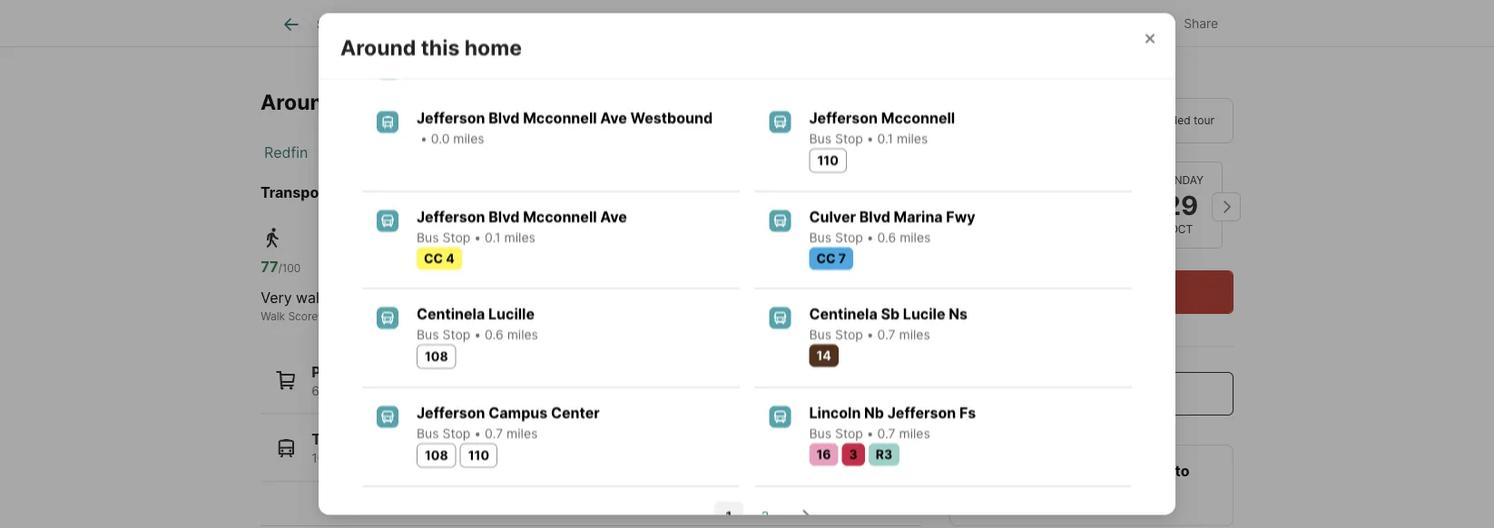 Task type: describe. For each thing, give the bounding box(es) containing it.
los angeles link
[[431, 144, 515, 162]]

sb
[[881, 306, 900, 324]]

tour inside button
[[1112, 284, 1141, 301]]

search
[[317, 17, 360, 32]]

7,
[[519, 451, 528, 467]]

redfin link
[[264, 144, 308, 162]]

cc inside jefferson blvd mcconnell ave bus stop • 0.1 miles cc 4
[[424, 251, 443, 267]]

list box inside around this home dialog
[[355, 42, 1139, 79]]

0.6 inside culver blvd marina fwy bus stop • 0.6 miles cc 7
[[877, 231, 896, 246]]

jefferson inside "lincoln nb jefferson fs bus stop • 0.7 miles"
[[888, 405, 956, 423]]

110,
[[340, 451, 363, 467]]

montecito inside tour villas at playa vista - montecito
[[949, 59, 1040, 81]]

schedule tour
[[1042, 284, 1141, 301]]

5 tab from the left
[[751, 3, 841, 46]]

0.1 inside jefferson blvd mcconnell ave bus stop • 0.1 miles cc 4
[[485, 231, 501, 246]]

miles inside culver blvd marina fwy bus stop • 0.6 miles cc 7
[[900, 231, 931, 246]]

108 inside centinela lucille bus stop • 0.6 miles 108
[[425, 350, 448, 365]]

bus up around villas at playa vista - montecito
[[434, 55, 456, 71]]

centinela sb lucile ns bus stop • 0.7 miles 14
[[809, 306, 968, 364]]

tour
[[949, 32, 990, 54]]

centinela for centinela lucille
[[417, 306, 485, 324]]

send message
[[1040, 385, 1143, 403]]

ave for westbound
[[600, 110, 627, 128]]

1 vertical spatial 110
[[468, 448, 489, 464]]

vista inside villas at playa vista - montecito (310) 362-3234
[[1067, 462, 1104, 480]]

los
[[431, 144, 455, 162]]

playa up 0.0
[[427, 89, 482, 115]]

/100 for 77
[[278, 262, 301, 275]]

playa down 'angeles'
[[466, 184, 504, 202]]

r3 inside around this home dialog
[[876, 448, 893, 463]]

45 /100
[[437, 258, 478, 276]]

(310)
[[965, 488, 1003, 506]]

jefferson for bus
[[417, 209, 485, 227]]

cc right 2, at the bottom
[[460, 451, 478, 467]]

2
[[761, 509, 769, 524]]

center
[[551, 405, 600, 423]]

miles inside jefferson mcconnell bus stop • 0.1 miles 110
[[897, 132, 928, 147]]

transit
[[480, 289, 523, 307]]

3234
[[1042, 488, 1080, 506]]

message
[[1079, 385, 1143, 403]]

- inside villas at playa vista - montecito (310) 362-3234
[[1107, 462, 1114, 480]]

19
[[386, 384, 400, 399]]

playa inside tour villas at playa vista - montecito
[[1069, 32, 1117, 54]]

around this home element
[[340, 13, 544, 61]]

4
[[446, 251, 455, 267]]

bus image for lincoln nb jefferson fs
[[769, 407, 791, 428]]

16,
[[387, 451, 404, 467]]

2 button
[[751, 502, 780, 528]]

- inside tour villas at playa vista - montecito
[[1172, 32, 1180, 54]]

blvd for jefferson blvd mcconnell ave
[[489, 209, 520, 227]]

45
[[437, 258, 456, 276]]

vista up jefferson blvd mcconnell ave bus stop • 0.1 miles cc 4
[[507, 184, 544, 202]]

parks
[[490, 384, 524, 399]]

bus image for jefferson campus center
[[377, 407, 398, 428]]

westbound
[[630, 110, 713, 128]]

bus inside centinela lucille bus stop • 0.6 miles 108
[[417, 328, 439, 343]]

- up jefferson blvd mcconnell ave bus stop • 0.1 miles cc 4
[[548, 184, 554, 202]]

/100 for 45
[[456, 262, 478, 275]]

jefferson campus center bus stop • 0.7 miles
[[417, 405, 600, 442]]

14
[[816, 349, 831, 364]]

around villas at playa vista - montecito
[[261, 89, 664, 115]]

all
[[381, 56, 396, 72]]

4,
[[482, 451, 493, 467]]

14,
[[367, 451, 384, 467]]

0.7 for centinela
[[877, 328, 896, 343]]

share
[[1184, 16, 1218, 31]]

77
[[261, 258, 278, 276]]

1 button
[[714, 502, 743, 528]]

near
[[370, 184, 402, 202]]

tour villas at playa vista - montecito
[[949, 32, 1180, 81]]

schedule
[[1042, 284, 1108, 301]]

villas at playa vista - montecito (310) 362-3234
[[965, 462, 1190, 506]]

culver blvd marina fwy bus stop • 0.6 miles cc 7
[[809, 209, 976, 267]]

miles inside "lincoln nb jefferson fs bus stop • 0.7 miles"
[[899, 427, 930, 442]]

stop inside centinela lucille bus stop • 0.6 miles 108
[[443, 328, 471, 343]]

walkable
[[296, 289, 356, 307]]

bus inside jefferson mcconnell bus stop • 0.1 miles 110
[[809, 132, 832, 147]]

send message button
[[949, 373, 1234, 416]]

- down search tab list
[[545, 89, 555, 115]]

lucile
[[903, 306, 945, 324]]

villas down all
[[341, 89, 398, 115]]

mcconnell for bus
[[523, 209, 597, 227]]

home
[[465, 35, 522, 60]]

miles inside jefferson blvd mcconnell ave bus stop • 0.1 miles cc 4
[[504, 231, 535, 246]]

16
[[816, 448, 831, 463]]

this
[[421, 35, 460, 60]]

vista up 'angeles'
[[487, 89, 540, 115]]

tour inside list box
[[1194, 114, 1215, 128]]

walk
[[261, 310, 285, 324]]

centinela for centinela sb lucile ns
[[809, 306, 878, 324]]

2 tab from the left
[[477, 3, 583, 46]]

bus image for jefferson blvd mcconnell ave
[[377, 211, 398, 232]]

campus
[[489, 405, 548, 423]]

bus inside jefferson blvd mcconnell ave bus stop • 0.1 miles cc 4
[[417, 231, 439, 246]]

villas right near
[[406, 184, 445, 202]]

jefferson blvd mcconnell ave westbound • 0.0 miles
[[417, 110, 713, 147]]

centinela lucille bus stop • 0.6 miles 108
[[417, 306, 538, 365]]

self
[[1132, 114, 1152, 128]]

bus inside "centinela sb lucile ns bus stop • 0.7 miles 14"
[[809, 328, 832, 343]]

0.7 for lincoln
[[877, 427, 896, 442]]

at inside tour villas at playa vista - montecito
[[1048, 32, 1065, 54]]

bus inside jefferson campus center bus stop • 0.7 miles
[[417, 427, 439, 442]]

2 108 from the top
[[425, 448, 448, 464]]

bus inside culver blvd marina fwy bus stop • 0.6 miles cc 7
[[809, 231, 832, 246]]

28
[[1071, 190, 1105, 221]]

around for around this home
[[340, 35, 416, 60]]

self guided tour list box
[[949, 98, 1234, 144]]

jefferson for westbound
[[417, 110, 485, 128]]

stop inside culver blvd marina fwy bus stop • 0.6 miles cc 7
[[835, 231, 863, 246]]

search link
[[280, 14, 360, 35]]

bus image for culver blvd marina fwy
[[769, 211, 791, 232]]

playa inside villas at playa vista - montecito (310) 362-3234
[[1025, 462, 1063, 480]]

very for very walkable walk score ®
[[261, 289, 292, 307]]

restaurants,
[[404, 384, 475, 399]]

cc inside culver blvd marina fwy bus stop • 0.6 miles cc 7
[[816, 251, 836, 267]]

r3 inside transit 108, 110, 14, 16, 3, cc 2, cc 4, cc 7, r3
[[531, 451, 548, 467]]

7
[[839, 251, 846, 267]]

fs
[[959, 405, 976, 423]]

cc left 2, at the bottom
[[423, 451, 441, 467]]

9 inside places 6 groceries, 19 restaurants, 9 parks
[[479, 384, 487, 399]]

share button
[[1143, 4, 1234, 41]]

stop inside "centinela sb lucile ns bus stop • 0.7 miles 14"
[[835, 328, 863, 343]]

sunday 29 oct
[[1159, 174, 1204, 237]]

next image
[[1212, 193, 1241, 222]]

marina
[[894, 209, 943, 227]]



Task type: locate. For each thing, give the bounding box(es) containing it.
bus
[[434, 55, 456, 71], [809, 132, 832, 147], [417, 231, 439, 246], [809, 231, 832, 246], [417, 328, 439, 343], [809, 328, 832, 343], [417, 427, 439, 442], [809, 427, 832, 442]]

0.6 down lucille
[[485, 328, 504, 343]]

0.7 inside "centinela sb lucile ns bus stop • 0.7 miles 14"
[[877, 328, 896, 343]]

0 vertical spatial transit
[[437, 310, 472, 324]]

around for around villas at playa vista - montecito
[[261, 89, 336, 115]]

score right walk
[[288, 310, 318, 324]]

bus image for centinela sb lucile ns
[[769, 308, 791, 330]]

1 centinela from the left
[[417, 306, 485, 324]]

4 tab from the left
[[652, 3, 751, 46]]

• inside jefferson campus center bus stop • 0.7 miles
[[474, 427, 481, 442]]

transit inside the some transit transit score ®
[[437, 310, 472, 324]]

montecito
[[949, 59, 1040, 81], [560, 89, 664, 115], [558, 184, 630, 202], [1117, 462, 1190, 480]]

fwy
[[946, 209, 976, 227]]

110 inside jefferson mcconnell bus stop • 0.1 miles 110
[[817, 153, 839, 169]]

1 horizontal spatial 0.1
[[877, 132, 893, 147]]

ave up very bikeable
[[600, 209, 627, 227]]

® inside very walkable walk score ®
[[318, 310, 325, 324]]

r3 right 3
[[876, 448, 893, 463]]

27
[[978, 190, 1011, 221]]

2 bus image from the top
[[769, 308, 791, 330]]

miles
[[453, 132, 484, 147], [897, 132, 928, 147], [504, 231, 535, 246], [900, 231, 931, 246], [507, 328, 538, 343], [899, 328, 930, 343], [507, 427, 538, 442], [899, 427, 930, 442]]

2 score from the left
[[475, 310, 504, 324]]

tab list inside around this home dialog
[[340, 0, 1154, 20]]

score for walkable
[[288, 310, 318, 324]]

0.7 down 'nb'
[[877, 427, 896, 442]]

ave inside jefferson blvd mcconnell ave bus stop • 0.1 miles cc 4
[[600, 209, 627, 227]]

centinela
[[417, 306, 485, 324], [809, 306, 878, 324]]

/100 up very walkable walk score ®
[[278, 262, 301, 275]]

jefferson inside jefferson blvd mcconnell ave westbound • 0.0 miles
[[417, 110, 485, 128]]

vista inside tour villas at playa vista - montecito
[[1121, 32, 1168, 54]]

2 very from the left
[[604, 289, 635, 307]]

1 horizontal spatial ®
[[504, 310, 512, 324]]

- down message
[[1107, 462, 1114, 480]]

bus up places 6 groceries, 19 restaurants, 9 parks
[[417, 328, 439, 343]]

villas inside tour villas at playa vista - montecito
[[994, 32, 1043, 54]]

very for very bikeable
[[604, 289, 635, 307]]

transportation
[[261, 184, 367, 202]]

around inside around this home element
[[340, 35, 416, 60]]

2 centinela from the left
[[809, 306, 878, 324]]

1 vertical spatial around
[[261, 89, 336, 115]]

bus up 3,
[[417, 427, 439, 442]]

® for walkable
[[318, 310, 325, 324]]

bus inside "lincoln nb jefferson fs bus stop • 0.7 miles"
[[809, 427, 832, 442]]

centinela down 45
[[417, 306, 485, 324]]

blvd for culver blvd marina fwy
[[859, 209, 890, 227]]

2 ® from the left
[[504, 310, 512, 324]]

very bikeable
[[604, 289, 697, 307]]

list box
[[355, 42, 1139, 79]]

® inside the some transit transit score ®
[[504, 310, 512, 324]]

self guided tour
[[1132, 114, 1215, 128]]

stop inside jefferson campus center bus stop • 0.7 miles
[[443, 427, 471, 442]]

r3
[[876, 448, 893, 463], [531, 451, 548, 467]]

1 very from the left
[[261, 289, 292, 307]]

playa
[[1069, 32, 1117, 54], [427, 89, 482, 115], [466, 184, 504, 202], [1025, 462, 1063, 480]]

blvd down transportation near villas at playa vista - montecito
[[489, 209, 520, 227]]

1 /100 from the left
[[278, 262, 301, 275]]

schedule tour button
[[949, 271, 1234, 315]]

oct
[[1170, 223, 1193, 237]]

ns
[[949, 306, 968, 324]]

0.7 up 4,
[[485, 427, 503, 442]]

27 button
[[949, 158, 1043, 249], [953, 162, 1036, 249]]

• inside jefferson blvd mcconnell ave bus stop • 0.1 miles cc 4
[[474, 231, 481, 246]]

transit inside transit 108, 110, 14, 16, 3, cc 2, cc 4, cc 7, r3
[[311, 431, 361, 449]]

ave inside jefferson blvd mcconnell ave westbound • 0.0 miles
[[600, 110, 627, 128]]

around this home
[[340, 35, 522, 60]]

nb
[[864, 405, 884, 423]]

stop up 3
[[835, 427, 863, 442]]

r3 right 7,
[[531, 451, 548, 467]]

1 horizontal spatial 9
[[479, 384, 487, 399]]

bus image for jefferson mcconnell
[[769, 112, 791, 133]]

stop up 7
[[835, 231, 863, 246]]

0 horizontal spatial tour
[[1112, 284, 1141, 301]]

at up 362-
[[1008, 462, 1022, 480]]

at inside villas at playa vista - montecito (310) 362-3234
[[1008, 462, 1022, 480]]

9 right this
[[469, 57, 476, 70]]

1 horizontal spatial 110
[[817, 153, 839, 169]]

108 up the restaurants,
[[425, 350, 448, 365]]

jefferson blvd mcconnell ave bus stop • 0.1 miles cc 4
[[417, 209, 627, 267]]

0 horizontal spatial 9
[[469, 57, 476, 70]]

0.1 inside jefferson mcconnell bus stop • 0.1 miles 110
[[877, 132, 893, 147]]

1 horizontal spatial score
[[475, 310, 504, 324]]

bus up 14
[[809, 328, 832, 343]]

1 horizontal spatial centinela
[[809, 306, 878, 324]]

2,
[[445, 451, 456, 467]]

places 6 groceries, 19 restaurants, 9 parks
[[311, 364, 524, 399]]

0 horizontal spatial score
[[288, 310, 318, 324]]

vista up 3234
[[1067, 462, 1104, 480]]

bus up culver
[[809, 132, 832, 147]]

stop inside jefferson mcconnell bus stop • 0.1 miles 110
[[835, 132, 863, 147]]

0.7 inside jefferson campus center bus stop • 0.7 miles
[[485, 427, 503, 442]]

1 vertical spatial 0.6
[[485, 328, 504, 343]]

•
[[420, 132, 427, 147], [867, 132, 874, 147], [474, 231, 481, 246], [867, 231, 874, 246], [474, 328, 481, 343], [867, 328, 874, 343], [474, 427, 481, 442], [867, 427, 874, 442]]

0.7 down sb
[[877, 328, 896, 343]]

villas right tour
[[994, 32, 1043, 54]]

miles inside jefferson blvd mcconnell ave westbound • 0.0 miles
[[453, 132, 484, 147]]

0 horizontal spatial around
[[261, 89, 336, 115]]

lucille
[[488, 306, 535, 324]]

jefferson inside jefferson campus center bus stop • 0.7 miles
[[417, 405, 485, 423]]

at
[[1048, 32, 1065, 54], [402, 89, 423, 115], [448, 184, 462, 202], [1008, 462, 1022, 480]]

0 vertical spatial 110
[[817, 153, 839, 169]]

bus image for centinela lucille
[[377, 308, 398, 330]]

jefferson mcconnell bus stop • 0.1 miles 110
[[809, 110, 955, 169]]

groceries,
[[323, 384, 383, 399]]

stop up 2, at the bottom
[[443, 427, 471, 442]]

around this home dialog
[[319, 0, 1176, 528]]

• inside culver blvd marina fwy bus stop • 0.6 miles cc 7
[[867, 231, 874, 246]]

mcconnell for westbound
[[523, 110, 597, 128]]

send
[[1040, 385, 1076, 403]]

cc
[[424, 251, 443, 267], [816, 251, 836, 267], [423, 451, 441, 467], [460, 451, 478, 467], [497, 451, 515, 467]]

around down search
[[340, 35, 416, 60]]

stop inside "lincoln nb jefferson fs bus stop • 0.7 miles"
[[835, 427, 863, 442]]

list box containing bus
[[355, 42, 1139, 79]]

jefferson inside jefferson mcconnell bus stop • 0.1 miles 110
[[809, 110, 878, 128]]

tab
[[380, 3, 477, 46], [477, 3, 583, 46], [583, 3, 652, 46], [652, 3, 751, 46], [751, 3, 841, 46]]

0.6 down marina
[[877, 231, 896, 246]]

score inside very walkable walk score ®
[[288, 310, 318, 324]]

stop up culver
[[835, 132, 863, 147]]

0 vertical spatial 0.6
[[877, 231, 896, 246]]

very left bikeable
[[604, 289, 635, 307]]

- up self guided tour
[[1172, 32, 1180, 54]]

option
[[949, 98, 1090, 144]]

centinela inside centinela lucille bus stop • 0.6 miles 108
[[417, 306, 485, 324]]

0 vertical spatial ave
[[600, 110, 627, 128]]

cc left 7,
[[497, 451, 515, 467]]

3
[[849, 448, 858, 463]]

1 score from the left
[[288, 310, 318, 324]]

110
[[817, 153, 839, 169], [468, 448, 489, 464]]

1 horizontal spatial tour
[[1194, 114, 1215, 128]]

miles inside "centinela sb lucile ns bus stop • 0.7 miles 14"
[[899, 328, 930, 343]]

vista up self
[[1121, 32, 1168, 54]]

vista
[[1121, 32, 1168, 54], [487, 89, 540, 115], [507, 184, 544, 202], [1067, 462, 1104, 480]]

9 left "parks"
[[479, 384, 487, 399]]

playa up self guided tour list box
[[1069, 32, 1117, 54]]

centinela inside "centinela sb lucile ns bus stop • 0.7 miles 14"
[[809, 306, 878, 324]]

bikeable
[[639, 289, 697, 307]]

score for transit
[[475, 310, 504, 324]]

® for transit
[[504, 310, 512, 324]]

bus up 16
[[809, 427, 832, 442]]

tour right guided
[[1194, 114, 1215, 128]]

bus image
[[769, 211, 791, 232], [769, 308, 791, 330]]

® down transit
[[504, 310, 512, 324]]

110 right 2, at the bottom
[[468, 448, 489, 464]]

at down the 'around this home'
[[402, 89, 423, 115]]

stop up 4
[[443, 231, 471, 246]]

0 vertical spatial tour
[[1194, 114, 1215, 128]]

9
[[469, 57, 476, 70], [479, 384, 487, 399]]

9 inside around this home dialog
[[469, 57, 476, 70]]

score
[[288, 310, 318, 324], [475, 310, 504, 324]]

transit down the some
[[437, 310, 472, 324]]

0.7 inside "lincoln nb jefferson fs bus stop • 0.7 miles"
[[877, 427, 896, 442]]

0 horizontal spatial 110
[[468, 448, 489, 464]]

0 horizontal spatial transit
[[311, 431, 361, 449]]

blvd
[[489, 110, 520, 128], [489, 209, 520, 227], [859, 209, 890, 227]]

stop down 7
[[835, 328, 863, 343]]

• inside "centinela sb lucile ns bus stop • 0.7 miles 14"
[[867, 328, 874, 343]]

6
[[311, 384, 319, 399]]

cc left 4
[[424, 251, 443, 267]]

1
[[726, 509, 732, 524]]

77 /100
[[261, 258, 301, 276]]

score down transit
[[475, 310, 504, 324]]

®
[[318, 310, 325, 324], [504, 310, 512, 324]]

0 horizontal spatial /100
[[278, 262, 301, 275]]

0 horizontal spatial very
[[261, 289, 292, 307]]

bus image
[[769, 112, 791, 133], [377, 211, 398, 232], [377, 308, 398, 330], [377, 407, 398, 428], [769, 407, 791, 428]]

redfin
[[264, 144, 308, 162]]

angeles
[[459, 144, 515, 162]]

0 horizontal spatial r3
[[531, 451, 548, 467]]

1 vertical spatial 0.1
[[485, 231, 501, 246]]

very walkable walk score ®
[[261, 289, 356, 324]]

0 vertical spatial bus image
[[769, 211, 791, 232]]

transit up 108,
[[311, 431, 361, 449]]

• inside jefferson blvd mcconnell ave westbound • 0.0 miles
[[420, 132, 427, 147]]

1 vertical spatial tour
[[1112, 284, 1141, 301]]

108,
[[311, 451, 336, 467]]

score inside the some transit transit score ®
[[475, 310, 504, 324]]

mcconnell
[[523, 110, 597, 128], [881, 110, 955, 128], [523, 209, 597, 227]]

1 vertical spatial transit
[[311, 431, 361, 449]]

places
[[311, 364, 359, 381]]

stop down the some transit transit score ®
[[443, 328, 471, 343]]

jefferson for stop
[[417, 405, 485, 423]]

culver
[[809, 209, 856, 227]]

villas inside villas at playa vista - montecito (310) 362-3234
[[965, 462, 1004, 480]]

0 vertical spatial 108
[[425, 350, 448, 365]]

at down los
[[448, 184, 462, 202]]

0 vertical spatial around
[[340, 35, 416, 60]]

• inside "lincoln nb jefferson fs bus stop • 0.7 miles"
[[867, 427, 874, 442]]

blvd inside jefferson blvd mcconnell ave westbound • 0.0 miles
[[489, 110, 520, 128]]

3,
[[408, 451, 419, 467]]

blvd right culver
[[859, 209, 890, 227]]

very up walk
[[261, 289, 292, 307]]

jefferson inside jefferson blvd mcconnell ave bus stop • 0.1 miles cc 4
[[417, 209, 485, 227]]

montecito inside villas at playa vista - montecito (310) 362-3234
[[1117, 462, 1190, 480]]

1 tab from the left
[[380, 3, 477, 46]]

0.0
[[431, 132, 450, 147]]

bus down culver
[[809, 231, 832, 246]]

very
[[261, 289, 292, 307], [604, 289, 635, 307]]

mcconnell inside jefferson mcconnell bus stop • 0.1 miles 110
[[881, 110, 955, 128]]

1 108 from the top
[[425, 350, 448, 365]]

transportation near villas at playa vista - montecito
[[261, 184, 630, 202]]

lincoln nb jefferson fs bus stop • 0.7 miles
[[809, 405, 976, 442]]

search tab list
[[261, 0, 855, 46]]

110 up culver
[[817, 153, 839, 169]]

blvd inside culver blvd marina fwy bus stop • 0.6 miles cc 7
[[859, 209, 890, 227]]

0.6 inside centinela lucille bus stop • 0.6 miles 108
[[485, 328, 504, 343]]

/100 right 4
[[456, 262, 478, 275]]

playa up 3234
[[1025, 462, 1063, 480]]

tour right the schedule
[[1112, 284, 1141, 301]]

362-
[[1007, 488, 1042, 506]]

miles inside jefferson campus center bus stop • 0.7 miles
[[507, 427, 538, 442]]

centinela up 14
[[809, 306, 878, 324]]

1 bus image from the top
[[769, 211, 791, 232]]

1 vertical spatial ave
[[600, 209, 627, 227]]

mcconnell inside jefferson blvd mcconnell ave westbound • 0.0 miles
[[523, 110, 597, 128]]

1 ® from the left
[[318, 310, 325, 324]]

1 vertical spatial 9
[[479, 384, 487, 399]]

very inside very walkable walk score ®
[[261, 289, 292, 307]]

villas up (310)
[[965, 462, 1004, 480]]

stop
[[835, 132, 863, 147], [443, 231, 471, 246], [835, 231, 863, 246], [443, 328, 471, 343], [835, 328, 863, 343], [443, 427, 471, 442], [835, 427, 863, 442]]

3 tab from the left
[[583, 3, 652, 46]]

0 horizontal spatial 0.6
[[485, 328, 504, 343]]

0 horizontal spatial centinela
[[417, 306, 485, 324]]

108
[[425, 350, 448, 365], [425, 448, 448, 464]]

miles inside centinela lucille bus stop • 0.6 miles 108
[[507, 328, 538, 343]]

2 /100 from the left
[[456, 262, 478, 275]]

1 horizontal spatial 0.6
[[877, 231, 896, 246]]

0 horizontal spatial 0.1
[[485, 231, 501, 246]]

29
[[1164, 190, 1198, 221]]

bus up 45
[[417, 231, 439, 246]]

some
[[437, 289, 476, 307]]

tab list
[[340, 0, 1154, 20]]

ave
[[600, 110, 627, 128], [600, 209, 627, 227]]

/100 inside 45 /100
[[456, 262, 478, 275]]

some transit transit score ®
[[437, 289, 523, 324]]

1 horizontal spatial transit
[[437, 310, 472, 324]]

• inside jefferson mcconnell bus stop • 0.1 miles 110
[[867, 132, 874, 147]]

0 vertical spatial 9
[[469, 57, 476, 70]]

blvd up 'angeles'
[[489, 110, 520, 128]]

guided
[[1155, 114, 1191, 128]]

sunday
[[1159, 174, 1204, 187]]

mcconnell inside jefferson blvd mcconnell ave bus stop • 0.1 miles cc 4
[[523, 209, 597, 227]]

28 button
[[1043, 158, 1136, 249], [1047, 162, 1129, 249]]

0 vertical spatial 0.1
[[877, 132, 893, 147]]

108 right 3,
[[425, 448, 448, 464]]

around up redfin link
[[261, 89, 336, 115]]

1 horizontal spatial r3
[[876, 448, 893, 463]]

cc left 7
[[816, 251, 836, 267]]

blvd inside jefferson blvd mcconnell ave bus stop • 0.1 miles cc 4
[[489, 209, 520, 227]]

/100 inside 77 /100
[[278, 262, 301, 275]]

® down walkable at the bottom left
[[318, 310, 325, 324]]

1 ave from the top
[[600, 110, 627, 128]]

stop inside jefferson blvd mcconnell ave bus stop • 0.1 miles cc 4
[[443, 231, 471, 246]]

0 horizontal spatial ®
[[318, 310, 325, 324]]

1 vertical spatial 108
[[425, 448, 448, 464]]

1 horizontal spatial /100
[[456, 262, 478, 275]]

• inside centinela lucille bus stop • 0.6 miles 108
[[474, 328, 481, 343]]

lincoln
[[809, 405, 861, 423]]

ave left westbound
[[600, 110, 627, 128]]

1 vertical spatial bus image
[[769, 308, 791, 330]]

transit 108, 110, 14, 16, 3, cc 2, cc 4, cc 7, r3
[[311, 431, 548, 467]]

0.1
[[877, 132, 893, 147], [485, 231, 501, 246]]

at up self guided tour list box
[[1048, 32, 1065, 54]]

transit
[[437, 310, 472, 324], [311, 431, 361, 449]]

2 ave from the top
[[600, 209, 627, 227]]

1 horizontal spatial very
[[604, 289, 635, 307]]

1 horizontal spatial around
[[340, 35, 416, 60]]

los angeles
[[431, 144, 515, 162]]

ave for bus
[[600, 209, 627, 227]]

jefferson for •
[[809, 110, 878, 128]]

-
[[1172, 32, 1180, 54], [545, 89, 555, 115], [548, 184, 554, 202], [1107, 462, 1114, 480]]



Task type: vqa. For each thing, say whether or not it's contained in the screenshot.
bottommost "Update types All"
no



